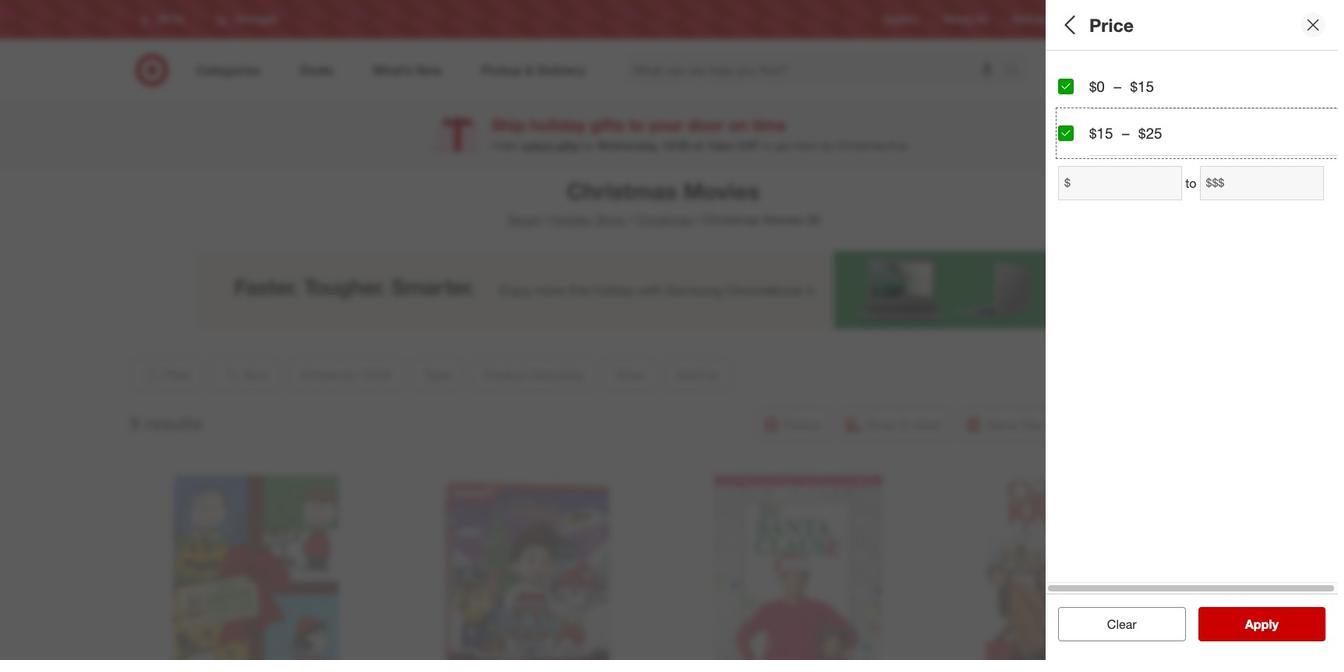 Task type: describe. For each thing, give the bounding box(es) containing it.
all
[[1058, 14, 1080, 36]]

shipping
[[1098, 81, 1141, 95]]

movies inside product grouping movies
[[1058, 191, 1093, 204]]

price
[[1089, 14, 1134, 36]]

1 vertical spatial $15
[[1089, 124, 1113, 142]]

cst
[[738, 139, 759, 152]]

movies down type
[[1058, 136, 1093, 149]]

(9)
[[807, 212, 820, 228]]

1 / from the left
[[543, 212, 547, 228]]

see results button
[[1198, 607, 1326, 642]]

circle
[[1103, 14, 1127, 25]]

christmas movies target / holiday shop / christmas / christmas movies (9)
[[506, 177, 820, 228]]

get
[[775, 139, 791, 152]]

movies down 12pm
[[683, 177, 760, 205]]

$15  –  $25
[[1089, 124, 1162, 142]]

shop
[[596, 212, 626, 228]]

1 vertical spatial to
[[762, 139, 772, 152]]

on
[[728, 115, 748, 135]]

target circle link
[[1075, 13, 1127, 26]]

results for 9 results
[[145, 412, 203, 434]]

target link
[[506, 212, 540, 228]]

search
[[998, 64, 1036, 79]]

all filters dialog
[[1046, 0, 1338, 660]]

2 / from the left
[[629, 212, 633, 228]]

redcard
[[1013, 14, 1050, 25]]

12/24
[[1133, 61, 1171, 79]]

type movies
[[1058, 116, 1093, 149]]

movies left (9)
[[763, 212, 803, 228]]

time
[[752, 115, 786, 135]]

arrives by 12/24 holiday shipping
[[1058, 61, 1171, 95]]

holiday inside christmas movies target / holiday shop / christmas / christmas movies (9)
[[551, 212, 592, 228]]

holiday shop link
[[551, 212, 626, 228]]

$0
[[1089, 77, 1105, 95]]

weekly ad
[[944, 14, 988, 25]]

redcard link
[[1013, 13, 1050, 26]]

What can we help you find? suggestions appear below search field
[[623, 53, 1009, 87]]

filters
[[1085, 14, 1133, 36]]

Include out of stock checkbox
[[1058, 339, 1074, 354]]

1 horizontal spatial by
[[822, 139, 833, 152]]

product grouping movies
[[1058, 170, 1184, 204]]

clear for clear
[[1107, 617, 1137, 632]]

select
[[522, 139, 553, 152]]

wednesday,
[[597, 139, 659, 152]]

by inside the arrives by 12/24 holiday shipping
[[1112, 61, 1129, 79]]

$0  –  $15 checkbox
[[1058, 78, 1074, 94]]

order
[[491, 139, 519, 152]]

price dialog
[[1046, 0, 1338, 660]]

0 horizontal spatial to
[[629, 115, 645, 135]]

apply button
[[1198, 607, 1326, 642]]

clear button
[[1058, 607, 1186, 642]]

christmas up shop
[[567, 177, 677, 205]]

christmas right christmas link
[[703, 212, 760, 228]]

12/20
[[662, 139, 690, 152]]



Task type: vqa. For each thing, say whether or not it's contained in the screenshot.
bottom results
yes



Task type: locate. For each thing, give the bounding box(es) containing it.
weekly
[[944, 14, 974, 25]]

1 horizontal spatial /
[[629, 212, 633, 228]]

2 horizontal spatial by
[[1112, 61, 1129, 79]]

1 horizontal spatial gifts
[[590, 115, 624, 135]]

christmas right shop
[[636, 212, 693, 228]]

1 vertical spatial results
[[1255, 617, 1295, 632]]

1 horizontal spatial results
[[1255, 617, 1295, 632]]

target inside christmas movies target / holiday shop / christmas / christmas movies (9)
[[506, 212, 540, 228]]

to right grouping
[[1186, 175, 1197, 191]]

advertisement region
[[195, 251, 1131, 329]]

$15
[[1130, 77, 1154, 95], [1089, 124, 1113, 142]]

by up shipping
[[1112, 61, 1129, 79]]

$15 right $0
[[1130, 77, 1154, 95]]

see
[[1229, 617, 1251, 632]]

to left the get
[[762, 139, 772, 152]]

to inside price dialog
[[1186, 175, 1197, 191]]

ship holiday gifts to your door on time order select gifts by wednesday, 12/20 at 12pm cst to get them by christmas eve.
[[491, 115, 909, 152]]

christmas left eve.
[[836, 139, 886, 152]]

apply
[[1245, 617, 1279, 632]]

1 horizontal spatial holiday
[[1058, 81, 1095, 95]]

by
[[1112, 61, 1129, 79], [582, 139, 594, 152], [822, 139, 833, 152]]

1 vertical spatial holiday
[[551, 212, 592, 228]]

/ right shop
[[629, 212, 633, 228]]

to up wednesday, at the top left of the page
[[629, 115, 645, 135]]

arrives
[[1058, 61, 1108, 79]]

see results
[[1229, 617, 1295, 632]]

ship
[[491, 115, 525, 135]]

type
[[1058, 116, 1091, 134]]

results
[[145, 412, 203, 434], [1255, 617, 1295, 632]]

results inside button
[[1255, 617, 1295, 632]]

2 horizontal spatial /
[[696, 212, 700, 228]]

$15  –  $25 checkbox
[[1058, 125, 1074, 141]]

at
[[693, 139, 703, 152]]

holiday
[[530, 115, 586, 135]]

3 / from the left
[[696, 212, 700, 228]]

clear for clear all
[[1099, 617, 1129, 632]]

all filters
[[1058, 14, 1133, 36]]

movies
[[1058, 136, 1093, 149], [683, 177, 760, 205], [1058, 191, 1093, 204], [763, 212, 803, 228]]

ad
[[976, 14, 988, 25]]

eve.
[[889, 139, 909, 152]]

holiday down arrives
[[1058, 81, 1095, 95]]

grouping
[[1118, 170, 1184, 188]]

door
[[688, 115, 724, 135]]

0 vertical spatial $15
[[1130, 77, 1154, 95]]

0 horizontal spatial results
[[145, 412, 203, 434]]

2 clear from the left
[[1107, 617, 1137, 632]]

0 horizontal spatial by
[[582, 139, 594, 152]]

registry link
[[884, 13, 919, 26]]

0 horizontal spatial target
[[506, 212, 540, 228]]

0 horizontal spatial /
[[543, 212, 547, 228]]

/ right the target link
[[543, 212, 547, 228]]

9 results
[[130, 412, 203, 434]]

0 horizontal spatial $15
[[1089, 124, 1113, 142]]

1 horizontal spatial $15
[[1130, 77, 1154, 95]]

gifts up wednesday, at the top left of the page
[[590, 115, 624, 135]]

holiday
[[1058, 81, 1095, 95], [551, 212, 592, 228]]

/
[[543, 212, 547, 228], [629, 212, 633, 228], [696, 212, 700, 228]]

target
[[1075, 14, 1101, 25], [506, 212, 540, 228]]

2 vertical spatial to
[[1186, 175, 1197, 191]]

$15 right $15  –  $25 checkbox
[[1089, 124, 1113, 142]]

results right the 9
[[145, 412, 203, 434]]

holiday left shop
[[551, 212, 592, 228]]

2 horizontal spatial to
[[1186, 175, 1197, 191]]

0 vertical spatial target
[[1075, 14, 1101, 25]]

9
[[130, 412, 140, 434]]

/ right christmas link
[[696, 212, 700, 228]]

0 horizontal spatial gifts
[[556, 139, 579, 152]]

gifts down holiday
[[556, 139, 579, 152]]

12pm
[[706, 139, 735, 152]]

0 vertical spatial to
[[629, 115, 645, 135]]

to
[[629, 115, 645, 135], [762, 139, 772, 152], [1186, 175, 1197, 191]]

weekly ad link
[[944, 13, 988, 26]]

$0  –  $15
[[1089, 77, 1154, 95]]

product
[[1058, 170, 1114, 188]]

gifts
[[590, 115, 624, 135], [556, 139, 579, 152]]

0 horizontal spatial holiday
[[551, 212, 592, 228]]

0 vertical spatial gifts
[[590, 115, 624, 135]]

all
[[1132, 617, 1144, 632]]

clear all button
[[1058, 607, 1186, 642]]

holiday inside the arrives by 12/24 holiday shipping
[[1058, 81, 1095, 95]]

clear inside price dialog
[[1107, 617, 1137, 632]]

christmas link
[[636, 212, 693, 228]]

None text field
[[1058, 166, 1182, 201], [1200, 166, 1324, 201], [1058, 166, 1182, 201], [1200, 166, 1324, 201]]

results right "see"
[[1255, 617, 1295, 632]]

0 vertical spatial holiday
[[1058, 81, 1095, 95]]

by right them on the right of page
[[822, 139, 833, 152]]

christmas inside ship holiday gifts to your door on time order select gifts by wednesday, 12/20 at 12pm cst to get them by christmas eve.
[[836, 139, 886, 152]]

your
[[649, 115, 683, 135]]

$25
[[1138, 124, 1162, 142]]

target circle
[[1075, 14, 1127, 25]]

results for see results
[[1255, 617, 1295, 632]]

movies down product
[[1058, 191, 1093, 204]]

clear all
[[1099, 617, 1144, 632]]

registry
[[884, 14, 919, 25]]

clear inside all filters dialog
[[1099, 617, 1129, 632]]

1 clear from the left
[[1099, 617, 1129, 632]]

them
[[794, 139, 819, 152]]

1 vertical spatial target
[[506, 212, 540, 228]]

1 horizontal spatial to
[[762, 139, 772, 152]]

0 vertical spatial results
[[145, 412, 203, 434]]

search button
[[998, 53, 1036, 90]]

1 vertical spatial gifts
[[556, 139, 579, 152]]

clear
[[1099, 617, 1129, 632], [1107, 617, 1137, 632]]

1 horizontal spatial target
[[1075, 14, 1101, 25]]

by down holiday
[[582, 139, 594, 152]]

christmas
[[836, 139, 886, 152], [567, 177, 677, 205], [636, 212, 693, 228], [703, 212, 760, 228]]



